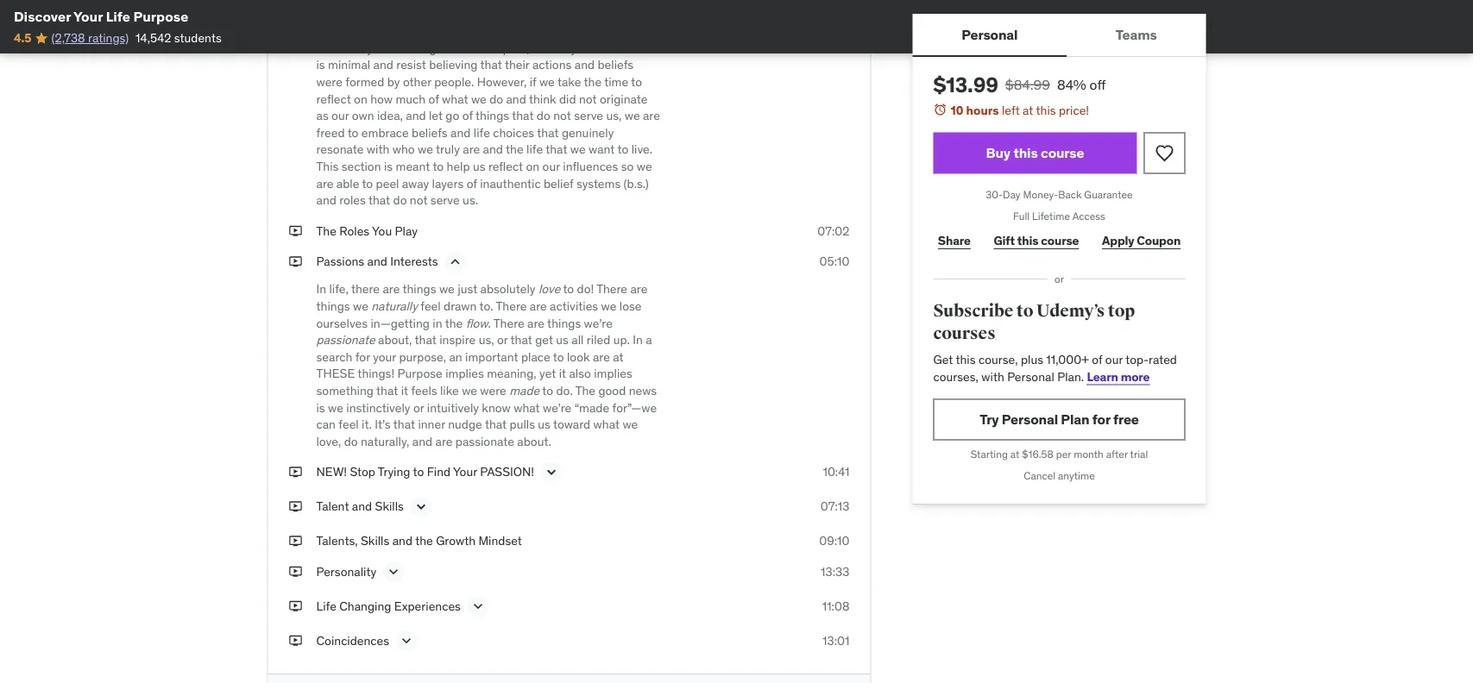 Task type: vqa. For each thing, say whether or not it's contained in the screenshot.


Task type: locate. For each thing, give the bounding box(es) containing it.
are up "get"
[[528, 315, 545, 331]]

life changing experiences
[[316, 599, 461, 614]]

life left changing
[[316, 599, 337, 614]]

hide lecture description image
[[447, 253, 464, 271]]

xsmall image for coincidences
[[289, 633, 303, 650]]

1 vertical spatial show lecture description image
[[398, 633, 415, 650]]

we down the however,
[[471, 91, 487, 106]]

2 horizontal spatial show lecture description image
[[543, 464, 560, 481]]

we down originate
[[625, 108, 640, 123]]

buy
[[986, 144, 1011, 162]]

xsmall image for 09:10
[[289, 533, 303, 550]]

talents,
[[316, 534, 358, 549]]

talent
[[316, 499, 349, 515]]

what down made
[[514, 400, 540, 416]]

feel left it.
[[339, 417, 359, 432]]

lose
[[620, 298, 642, 314]]

1 vertical spatial think
[[529, 91, 557, 106]]

0 horizontal spatial not
[[410, 192, 428, 208]]

we down genuinely on the top
[[571, 142, 586, 157]]

0 horizontal spatial feel
[[339, 417, 359, 432]]

influences
[[563, 159, 618, 174]]

1 implies from the left
[[446, 366, 484, 382]]

find
[[427, 465, 451, 480]]

is up can
[[316, 400, 325, 416]]

1 horizontal spatial implies
[[594, 366, 633, 382]]

1 vertical spatial course
[[1042, 233, 1080, 248]]

0 vertical spatial an
[[474, 40, 487, 56]]

idea,
[[377, 108, 403, 123]]

do inside to do. the good news is we instinctively or intuitively know what we're "made for"—we can feel it. it's that inner nudge that pulls us toward what we love, do naturally, and are passionate about.
[[344, 434, 358, 449]]

2 vertical spatial or
[[413, 400, 424, 416]]

we down there
[[353, 298, 369, 314]]

this right buy on the top right
[[1014, 144, 1038, 162]]

your up (2,738 ratings)
[[73, 7, 103, 25]]

0 horizontal spatial what
[[442, 91, 468, 106]]

today
[[432, 23, 462, 39]]

not down "away"
[[410, 192, 428, 208]]

the right in
[[445, 315, 463, 331]]

to inside the subscribe to udemy's top courses
[[1017, 301, 1034, 322]]

0 horizontal spatial with
[[367, 142, 390, 157]]

and inside to do. the good news is we instinctively or intuitively know what we're "made for"—we can feel it. it's that inner nudge that pulls us toward what we love, do naturally, and are passionate about.
[[413, 434, 433, 449]]

are inside to do! there are things we
[[631, 282, 648, 297]]

4 xsmall image from the top
[[289, 564, 303, 581]]

buy this course button
[[934, 133, 1137, 174]]

take
[[558, 74, 581, 90]]

tab list containing personal
[[913, 14, 1207, 57]]

interests
[[391, 254, 438, 269]]

deepest
[[499, 23, 543, 39]]

0 horizontal spatial for
[[355, 349, 370, 365]]

things for in
[[403, 282, 436, 297]]

1 horizontal spatial think
[[580, 40, 607, 56]]

0 horizontal spatial on
[[354, 91, 368, 106]]

in
[[433, 315, 443, 331]]

guarantee
[[1085, 188, 1133, 202]]

show lecture description image down about.
[[543, 464, 560, 481]]

of right go
[[463, 108, 473, 123]]

there for do!
[[597, 282, 628, 297]]

1 horizontal spatial purpose
[[398, 366, 443, 382]]

this inside get this course, plus 11,000+ of our top-rated courses, with personal plan.
[[956, 352, 976, 368]]

.
[[488, 315, 491, 331]]

plus
[[1021, 352, 1044, 368]]

we're down "do." on the bottom left
[[543, 400, 572, 416]]

we're
[[584, 315, 613, 331], [543, 400, 572, 416]]

2 horizontal spatial our
[[1106, 352, 1123, 368]]

0 horizontal spatial us
[[473, 159, 486, 174]]

things inside flow . there are things we're passionate
[[547, 315, 581, 331]]

what down "made
[[594, 417, 620, 432]]

this
[[316, 159, 339, 174]]

2 horizontal spatial us
[[556, 332, 569, 348]]

it right yet
[[559, 366, 566, 382]]

0 horizontal spatial an
[[449, 349, 463, 365]]

our right as
[[332, 108, 349, 123]]

influence who we are today at the deepest level. most people don't deny those things have an impact, but they think the effect is minimal and resist believing that their actions and beliefs were formed by other people. however, if we take the time to reflect on how much of what we do and think did not originate as our own idea, and let go of things that do not serve us, we are freed to embrace beliefs and life choices that genuinely resonate with who we truly are and the life that we want to live. this section is meant to help us reflect on our influences so we are able to peel away layers of inauthentic belief systems (b.s.) and roles that do not serve us.
[[316, 23, 662, 208]]

inner
[[418, 417, 445, 432]]

your
[[373, 349, 396, 365]]

1 vertical spatial who
[[393, 142, 415, 157]]

course inside button
[[1041, 144, 1085, 162]]

effect
[[630, 40, 662, 56]]

1 vertical spatial for
[[1093, 411, 1111, 429]]

feel drawn to. there are activities we lose ourselves in—getting in the
[[316, 298, 642, 331]]

activities
[[550, 298, 598, 314]]

and down go
[[451, 125, 471, 140]]

we're inside to do. the good news is we instinctively or intuitively know what we're "made for"—we can feel it. it's that inner nudge that pulls us toward what we love, do naturally, and are passionate about.
[[543, 400, 572, 416]]

not right 'did'
[[579, 91, 597, 106]]

0 vertical spatial personal
[[962, 25, 1018, 43]]

much
[[396, 91, 426, 106]]

1 horizontal spatial beliefs
[[598, 57, 634, 73]]

1 vertical spatial or
[[497, 332, 508, 348]]

implies up good
[[594, 366, 633, 382]]

1 vertical spatial personal
[[1008, 369, 1055, 385]]

1 horizontal spatial passionate
[[456, 434, 515, 449]]

there
[[597, 282, 628, 297], [496, 298, 527, 314], [494, 315, 525, 331]]

4 xsmall image from the top
[[289, 633, 303, 650]]

are inside flow . there are things we're passionate
[[528, 315, 545, 331]]

there up 'lose'
[[597, 282, 628, 297]]

skills
[[375, 499, 404, 515], [361, 534, 390, 549]]

0 vertical spatial us,
[[606, 108, 622, 123]]

2 vertical spatial personal
[[1002, 411, 1058, 429]]

that up instinctively
[[376, 383, 398, 399]]

purpose
[[133, 7, 188, 25], [398, 366, 443, 382]]

2 vertical spatial us
[[538, 417, 551, 432]]

1 vertical spatial an
[[449, 349, 463, 365]]

show lecture description image
[[470, 598, 487, 616], [398, 633, 415, 650]]

1 vertical spatial show lecture description image
[[413, 499, 430, 516]]

alarm image
[[934, 103, 948, 117]]

our inside get this course, plus 11,000+ of our top-rated courses, with personal plan.
[[1106, 352, 1123, 368]]

left
[[1002, 102, 1020, 118]]

tab list
[[913, 14, 1207, 57]]

0 vertical spatial us
[[473, 159, 486, 174]]

1 vertical spatial passionate
[[456, 434, 515, 449]]

serve up genuinely on the top
[[574, 108, 604, 123]]

that right choices on the left top
[[537, 125, 559, 140]]

1 vertical spatial your
[[453, 465, 477, 480]]

things down the interests
[[403, 282, 436, 297]]

1 vertical spatial it
[[401, 383, 408, 399]]

this for buy
[[1014, 144, 1038, 162]]

an inside about, that inspire us, or that get us all riled up. in a search for your purpose, an important place to look are at these things! purpose implies meaning, yet it also implies something that it feels like we were
[[449, 349, 463, 365]]

to inside about, that inspire us, or that get us all riled up. in a search for your purpose, an important place to look are at these things! purpose implies meaning, yet it also implies something that it feels like we were
[[553, 349, 564, 365]]

trying
[[378, 465, 411, 480]]

us, down originate
[[606, 108, 622, 123]]

0 vertical spatial in
[[316, 282, 326, 297]]

2 xsmall image from the top
[[289, 499, 303, 516]]

xsmall image
[[289, 223, 303, 240], [289, 499, 303, 516], [289, 533, 303, 550], [289, 564, 303, 581]]

0 vertical spatial we're
[[584, 315, 613, 331]]

things
[[409, 40, 442, 56], [476, 108, 509, 123], [403, 282, 436, 297], [316, 298, 350, 314], [547, 315, 581, 331]]

things down 'life,'
[[316, 298, 350, 314]]

roles
[[340, 223, 370, 239]]

that down know
[[485, 417, 507, 432]]

this inside button
[[1014, 144, 1038, 162]]

about,
[[378, 332, 412, 348]]

were inside about, that inspire us, or that get us all riled up. in a search for your purpose, an important place to look are at these things! purpose implies meaning, yet it also implies something that it feels like we were
[[480, 383, 507, 399]]

show lecture description image up talents, skills and the growth mindset
[[413, 499, 430, 516]]

of up the 'let'
[[429, 91, 439, 106]]

do.
[[556, 383, 573, 399]]

there right .
[[494, 315, 525, 331]]

2 vertical spatial our
[[1106, 352, 1123, 368]]

an right the have
[[474, 40, 487, 56]]

personal inside personal button
[[962, 25, 1018, 43]]

13:01
[[823, 633, 850, 649]]

xsmall image left changing
[[289, 598, 303, 615]]

1 horizontal spatial show lecture description image
[[470, 598, 487, 616]]

personality
[[316, 564, 377, 580]]

intuitively
[[427, 400, 479, 416]]

but
[[533, 40, 551, 56]]

access
[[1073, 210, 1106, 223]]

things up resist
[[409, 40, 442, 56]]

are left today
[[412, 23, 430, 39]]

3 xsmall image from the top
[[289, 598, 303, 615]]

2 horizontal spatial or
[[1055, 273, 1065, 286]]

their
[[505, 57, 530, 73]]

0 vertical spatial feel
[[421, 298, 441, 314]]

things!
[[358, 366, 395, 382]]

coincidences
[[316, 633, 389, 649]]

peel
[[376, 176, 399, 191]]

money-
[[1024, 188, 1059, 202]]

xsmall image left the passions
[[289, 253, 303, 270]]

with inside influence who we are today at the deepest level. most people don't deny those things have an impact, but they think the effect is minimal and resist believing that their actions and beliefs were formed by other people. however, if we take the time to reflect on how much of what we do and think did not originate as our own idea, and let go of things that do not serve us, we are freed to embrace beliefs and life choices that genuinely resonate with who we truly are and the life that we want to live. this section is meant to help us reflect on our influences so we are able to peel away layers of inauthentic belief systems (b.s.) and roles that do not serve us.
[[367, 142, 390, 157]]

2 xsmall image from the top
[[289, 464, 303, 481]]

us.
[[463, 192, 478, 208]]

are down love
[[530, 298, 547, 314]]

0 vertical spatial passionate
[[316, 332, 375, 348]]

purpose up 14,542
[[133, 7, 188, 25]]

people.
[[434, 74, 474, 90]]

course down lifetime
[[1042, 233, 1080, 248]]

1 vertical spatial reflect
[[489, 159, 523, 174]]

at right left
[[1023, 102, 1034, 118]]

course up 'back'
[[1041, 144, 1085, 162]]

0 vertical spatial show lecture description image
[[543, 464, 560, 481]]

1 vertical spatial purpose
[[398, 366, 443, 382]]

things for flow
[[547, 315, 581, 331]]

0 horizontal spatial passionate
[[316, 332, 375, 348]]

our up belief
[[543, 159, 560, 174]]

rated
[[1149, 352, 1178, 368]]

show lecture description image for talent and skills
[[413, 499, 430, 516]]

0 vertical spatial life
[[474, 125, 490, 140]]

there inside to do! there are things we
[[597, 282, 628, 297]]

0 vertical spatial your
[[73, 7, 103, 25]]

1 horizontal spatial feel
[[421, 298, 441, 314]]

we right if
[[540, 74, 555, 90]]

we down for"—we
[[623, 417, 638, 432]]

purpose down purpose,
[[398, 366, 443, 382]]

with
[[367, 142, 390, 157], [982, 369, 1005, 385]]

0 horizontal spatial implies
[[446, 366, 484, 382]]

1 vertical spatial in
[[633, 332, 643, 348]]

0 horizontal spatial us,
[[479, 332, 494, 348]]

we inside feel drawn to. there are activities we lose ourselves in—getting in the
[[601, 298, 617, 314]]

2 vertical spatial not
[[410, 192, 428, 208]]

1 vertical spatial feel
[[339, 417, 359, 432]]

or
[[1055, 273, 1065, 286], [497, 332, 508, 348], [413, 400, 424, 416]]

we're up riled
[[584, 315, 613, 331]]

we right so
[[637, 159, 652, 174]]

reflect up as
[[316, 91, 351, 106]]

10
[[951, 102, 964, 118]]

we left 'lose'
[[601, 298, 617, 314]]

and down inner
[[413, 434, 433, 449]]

or inside about, that inspire us, or that get us all riled up. in a search for your purpose, an important place to look are at these things! purpose implies meaning, yet it also implies something that it feels like we were
[[497, 332, 508, 348]]

1 vertical spatial us,
[[479, 332, 494, 348]]

0 vertical spatial there
[[597, 282, 628, 297]]

1 vertical spatial what
[[514, 400, 540, 416]]

us inside to do. the good news is we instinctively or intuitively know what we're "made for"—we can feel it. it's that inner nudge that pulls us toward what we love, do naturally, and are passionate about.
[[538, 417, 551, 432]]

0 horizontal spatial the
[[316, 223, 337, 239]]

we right the like
[[462, 383, 477, 399]]

0 vertical spatial think
[[580, 40, 607, 56]]

0 horizontal spatial life
[[474, 125, 490, 140]]

show lecture description image for coincidences
[[398, 633, 415, 650]]

1 horizontal spatial in
[[633, 332, 643, 348]]

skills down trying
[[375, 499, 404, 515]]

4.5
[[14, 30, 31, 46]]

xsmall image for 07:13
[[289, 499, 303, 516]]

1 vertical spatial were
[[480, 383, 507, 399]]

that
[[480, 57, 502, 73], [512, 108, 534, 123], [537, 125, 559, 140], [546, 142, 568, 157], [369, 192, 390, 208], [415, 332, 437, 348], [511, 332, 533, 348], [376, 383, 398, 399], [393, 417, 415, 432], [485, 417, 507, 432]]

for up things!
[[355, 349, 370, 365]]

in left a
[[633, 332, 643, 348]]

1 horizontal spatial or
[[497, 332, 508, 348]]

to up layers
[[433, 159, 444, 174]]

top
[[1108, 301, 1136, 322]]

believing
[[429, 57, 478, 73]]

can
[[316, 417, 336, 432]]

reflect
[[316, 91, 351, 106], [489, 159, 523, 174]]

2 implies from the left
[[594, 366, 633, 382]]

by
[[387, 74, 400, 90]]

to left the do!
[[563, 282, 574, 297]]

at inside starting at $16.58 per month after trial cancel anytime
[[1011, 448, 1020, 461]]

0 horizontal spatial purpose
[[133, 7, 188, 25]]

1 horizontal spatial life
[[527, 142, 543, 157]]

month
[[1074, 448, 1104, 461]]

off
[[1090, 76, 1106, 93]]

there inside flow . there are things we're passionate
[[494, 315, 525, 331]]

feel inside feel drawn to. there are activities we lose ourselves in—getting in the
[[421, 298, 441, 314]]

those
[[376, 40, 406, 56]]

personal inside try personal plan for free link
[[1002, 411, 1058, 429]]

learn more
[[1087, 369, 1150, 385]]

this up 'courses,'
[[956, 352, 976, 368]]

1 horizontal spatial serve
[[574, 108, 604, 123]]

meaning,
[[487, 366, 537, 382]]

0 vertical spatial for
[[355, 349, 370, 365]]

0 vertical spatial course
[[1041, 144, 1085, 162]]

0 vertical spatial who
[[369, 23, 391, 39]]

is down the don't
[[316, 57, 325, 73]]

1 vertical spatial serve
[[431, 192, 460, 208]]

1 horizontal spatial what
[[514, 400, 540, 416]]

feel up in
[[421, 298, 441, 314]]

1 xsmall image from the top
[[289, 223, 303, 240]]

beliefs up time
[[598, 57, 634, 73]]

mindset
[[479, 534, 522, 549]]

implies up the like
[[446, 366, 484, 382]]

with down course,
[[982, 369, 1005, 385]]

show lecture description image
[[543, 464, 560, 481], [413, 499, 430, 516], [385, 564, 402, 581]]

or up udemy's
[[1055, 273, 1065, 286]]

xsmall image
[[289, 253, 303, 270], [289, 464, 303, 481], [289, 598, 303, 615], [289, 633, 303, 650]]

good
[[599, 383, 626, 399]]

the
[[479, 23, 496, 39], [610, 40, 627, 56], [584, 74, 602, 90], [506, 142, 524, 157], [445, 315, 463, 331], [415, 534, 433, 549]]

your
[[73, 7, 103, 25], [453, 465, 477, 480]]

0 horizontal spatial who
[[369, 23, 391, 39]]

life down choices on the left top
[[527, 142, 543, 157]]

on up inauthentic
[[526, 159, 540, 174]]

1 vertical spatial beliefs
[[412, 125, 448, 140]]

play
[[395, 223, 418, 239]]

are inside feel drawn to. there are activities we lose ourselves in—getting in the
[[530, 298, 547, 314]]

are down originate
[[643, 108, 660, 123]]

0 vertical spatial what
[[442, 91, 468, 106]]

passionate inside flow . there are things we're passionate
[[316, 332, 375, 348]]

1 vertical spatial is
[[384, 159, 393, 174]]

your right find
[[453, 465, 477, 480]]

1 horizontal spatial with
[[982, 369, 1005, 385]]

0 vertical spatial it
[[559, 366, 566, 382]]

0 vertical spatial life
[[106, 7, 130, 25]]

1 horizontal spatial us,
[[606, 108, 622, 123]]

price!
[[1059, 102, 1090, 118]]

2 vertical spatial there
[[494, 315, 525, 331]]

1 vertical spatial on
[[526, 159, 540, 174]]

on up the "own"
[[354, 91, 368, 106]]

to left udemy's
[[1017, 301, 1034, 322]]

1 horizontal spatial it
[[559, 366, 566, 382]]

we inside to do! there are things we
[[353, 298, 369, 314]]

1 vertical spatial there
[[496, 298, 527, 314]]

share
[[938, 233, 971, 248]]

0 vertical spatial or
[[1055, 273, 1065, 286]]

1 horizontal spatial our
[[543, 159, 560, 174]]

xsmall image left the new!
[[289, 464, 303, 481]]

life
[[474, 125, 490, 140], [527, 142, 543, 157]]

wishlist image
[[1155, 143, 1175, 164]]

us
[[473, 159, 486, 174], [556, 332, 569, 348], [538, 417, 551, 432]]

look
[[567, 349, 590, 365]]

the left roles
[[316, 223, 337, 239]]

1 horizontal spatial for
[[1093, 411, 1111, 429]]

show lecture description image down the life changing experiences
[[398, 633, 415, 650]]

things down activities
[[547, 315, 581, 331]]

0 vertical spatial with
[[367, 142, 390, 157]]

at down up.
[[613, 349, 624, 365]]

nudge
[[448, 417, 482, 432]]

1 vertical spatial skills
[[361, 534, 390, 549]]

10 hours left at this price!
[[951, 102, 1090, 118]]

0 horizontal spatial beliefs
[[412, 125, 448, 140]]

the inside feel drawn to. there are activities we lose ourselves in—getting in the
[[445, 315, 463, 331]]

things inside to do! there are things we
[[316, 298, 350, 314]]

3 xsmall image from the top
[[289, 533, 303, 550]]

personal up $13.99
[[962, 25, 1018, 43]]

us left all
[[556, 332, 569, 348]]

xsmall image left personality
[[289, 564, 303, 581]]

xsmall image for life changing experiences
[[289, 598, 303, 615]]

are down inner
[[436, 434, 453, 449]]

resist
[[397, 57, 426, 73]]

to inside to do. the good news is we instinctively or intuitively know what we're "made for"—we can feel it. it's that inner nudge that pulls us toward what we love, do naturally, and are passionate about.
[[542, 383, 553, 399]]

0 horizontal spatial our
[[332, 108, 349, 123]]

are down riled
[[593, 349, 610, 365]]

in
[[316, 282, 326, 297], [633, 332, 643, 348]]

systems
[[577, 176, 621, 191]]

not down 'did'
[[554, 108, 571, 123]]

feel inside to do. the good news is we instinctively or intuitively know what we're "made for"—we can feel it. it's that inner nudge that pulls us toward what we love, do naturally, and are passionate about.
[[339, 417, 359, 432]]

2 vertical spatial what
[[594, 417, 620, 432]]

for inside about, that inspire us, or that get us all riled up. in a search for your purpose, an important place to look are at these things! purpose implies meaning, yet it also implies something that it feels like we were
[[355, 349, 370, 365]]

belief
[[544, 176, 574, 191]]

what inside influence who we are today at the deepest level. most people don't deny those things have an impact, but they think the effect is minimal and resist believing that their actions and beliefs were formed by other people. however, if we take the time to reflect on how much of what we do and think did not originate as our own idea, and let go of things that do not serve us, we are freed to embrace beliefs and life choices that genuinely resonate with who we truly are and the life that we want to live. this section is meant to help us reflect on our influences so we are able to peel away layers of inauthentic belief systems (b.s.) and roles that do not serve us.
[[442, 91, 468, 106]]

not
[[579, 91, 597, 106], [554, 108, 571, 123], [410, 192, 428, 208]]

discover your life purpose
[[14, 7, 188, 25]]

to left look
[[553, 349, 564, 365]]

show lecture description image up the life changing experiences
[[385, 564, 402, 581]]



Task type: describe. For each thing, give the bounding box(es) containing it.
passions and interests
[[316, 254, 438, 269]]

1 vertical spatial life
[[527, 142, 543, 157]]

students
[[174, 30, 222, 46]]

all
[[572, 332, 584, 348]]

xsmall image for 13:33
[[289, 564, 303, 581]]

inspire
[[440, 332, 476, 348]]

"made
[[575, 400, 610, 416]]

apply coupon
[[1103, 233, 1181, 248]]

let
[[429, 108, 443, 123]]

1 vertical spatial our
[[543, 159, 560, 174]]

we up those
[[394, 23, 410, 39]]

life,
[[329, 282, 349, 297]]

anytime
[[1059, 469, 1095, 483]]

about, that inspire us, or that get us all riled up. in a search for your purpose, an important place to look are at these things! purpose implies meaning, yet it also implies something that it feels like we were
[[316, 332, 652, 399]]

personal inside get this course, plus 11,000+ of our top-rated courses, with personal plan.
[[1008, 369, 1055, 385]]

toward
[[553, 417, 591, 432]]

are up help
[[463, 142, 480, 157]]

and up there
[[367, 254, 388, 269]]

get
[[934, 352, 953, 368]]

show lecture description image for personality
[[385, 564, 402, 581]]

get this course, plus 11,000+ of our top-rated courses, with personal plan.
[[934, 352, 1178, 385]]

to left find
[[413, 465, 424, 480]]

also
[[569, 366, 591, 382]]

free
[[1114, 411, 1139, 429]]

and up take
[[575, 57, 595, 73]]

trial
[[1131, 448, 1149, 461]]

udemy's
[[1037, 301, 1105, 322]]

us, inside influence who we are today at the deepest level. most people don't deny those things have an impact, but they think the effect is minimal and resist believing that their actions and beliefs were formed by other people. however, if we take the time to reflect on how much of what we do and think did not originate as our own idea, and let go of things that do not serve us, we are freed to embrace beliefs and life choices that genuinely resonate with who we truly are and the life that we want to live. this section is meant to help us reflect on our influences so we are able to peel away layers of inauthentic belief systems (b.s.) and roles that do not serve us.
[[606, 108, 622, 123]]

to up so
[[618, 142, 629, 157]]

1 horizontal spatial your
[[453, 465, 477, 480]]

you
[[372, 223, 392, 239]]

know
[[482, 400, 511, 416]]

are up naturally
[[383, 282, 400, 297]]

that up belief
[[546, 142, 568, 157]]

1 xsmall image from the top
[[289, 253, 303, 270]]

that up place
[[511, 332, 533, 348]]

plan
[[1061, 411, 1090, 429]]

did
[[559, 91, 576, 106]]

are inside about, that inspire us, or that get us all riled up. in a search for your purpose, an important place to look are at these things! purpose implies meaning, yet it also implies something that it feels like we were
[[593, 349, 610, 365]]

learn
[[1087, 369, 1119, 385]]

we left just
[[439, 282, 455, 297]]

show lecture description image for life changing experiences
[[470, 598, 487, 616]]

0 horizontal spatial in
[[316, 282, 326, 297]]

11:08
[[822, 599, 850, 614]]

important
[[465, 349, 519, 365]]

genuinely
[[562, 125, 614, 140]]

naturally,
[[361, 434, 410, 449]]

in—getting
[[371, 315, 430, 331]]

gift this course link
[[990, 224, 1084, 258]]

purpose inside about, that inspire us, or that get us all riled up. in a search for your purpose, an important place to look are at these things! purpose implies meaning, yet it also implies something that it feels like we were
[[398, 366, 443, 382]]

there
[[351, 282, 380, 297]]

$13.99
[[934, 72, 999, 98]]

to down the section
[[362, 176, 373, 191]]

10:41
[[823, 465, 850, 480]]

were inside influence who we are today at the deepest level. most people don't deny those things have an impact, but they think the effect is minimal and resist believing that their actions and beliefs were formed by other people. however, if we take the time to reflect on how much of what we do and think did not originate as our own idea, and let go of things that do not serve us, we are freed to embrace beliefs and life choices that genuinely resonate with who we truly are and the life that we want to live. this section is meant to help us reflect on our influences so we are able to peel away layers of inauthentic belief systems (b.s.) and roles that do not serve us.
[[316, 74, 343, 90]]

the left the growth
[[415, 534, 433, 549]]

course for gift this course
[[1042, 233, 1080, 248]]

passion!
[[480, 465, 534, 480]]

so
[[621, 159, 634, 174]]

things up choices on the left top
[[476, 108, 509, 123]]

us inside influence who we are today at the deepest level. most people don't deny those things have an impact, but they think the effect is minimal and resist believing that their actions and beliefs were formed by other people. however, if we take the time to reflect on how much of what we do and think did not originate as our own idea, and let go of things that do not serve us, we are freed to embrace beliefs and life choices that genuinely resonate with who we truly are and the life that we want to live. this section is meant to help us reflect on our influences so we are able to peel away layers of inauthentic belief systems (b.s.) and roles that do not serve us.
[[473, 159, 486, 174]]

05:10
[[820, 254, 850, 269]]

personal button
[[913, 14, 1067, 55]]

we inside about, that inspire us, or that get us all riled up. in a search for your purpose, an important place to look are at these things! purpose implies meaning, yet it also implies something that it feels like we were
[[462, 383, 477, 399]]

that right it's
[[393, 417, 415, 432]]

xsmall image for new! stop trying to find your passion!
[[289, 464, 303, 481]]

course for buy this course
[[1041, 144, 1085, 162]]

this for get
[[956, 352, 976, 368]]

originate
[[600, 91, 648, 106]]

of inside get this course, plus 11,000+ of our top-rated courses, with personal plan.
[[1092, 352, 1103, 368]]

that up purpose,
[[415, 332, 437, 348]]

and down much
[[406, 108, 426, 123]]

this left price!
[[1036, 102, 1056, 118]]

0 vertical spatial not
[[579, 91, 597, 106]]

the down the people
[[610, 40, 627, 56]]

formed
[[346, 74, 385, 90]]

we up meant
[[418, 142, 433, 157]]

with inside get this course, plus 11,000+ of our top-rated courses, with personal plan.
[[982, 369, 1005, 385]]

0 vertical spatial the
[[316, 223, 337, 239]]

there inside feel drawn to. there are activities we lose ourselves in—getting in the
[[496, 298, 527, 314]]

new!
[[316, 465, 347, 480]]

level.
[[546, 23, 574, 39]]

07:13
[[821, 499, 850, 515]]

in inside about, that inspire us, or that get us all riled up. in a search for your purpose, an important place to look are at these things! purpose implies meaning, yet it also implies something that it feels like we were
[[633, 332, 643, 348]]

these
[[316, 366, 355, 382]]

choices
[[493, 125, 535, 140]]

and down the however,
[[506, 91, 527, 106]]

truly
[[436, 142, 460, 157]]

an inside influence who we are today at the deepest level. most people don't deny those things have an impact, but they think the effect is minimal and resist believing that their actions and beliefs were formed by other people. however, if we take the time to reflect on how much of what we do and think did not originate as our own idea, and let go of things that do not serve us, we are freed to embrace beliefs and life choices that genuinely resonate with who we truly are and the life that we want to live. this section is meant to help us reflect on our influences so we are able to peel away layers of inauthentic belief systems (b.s.) and roles that do not serve us.
[[474, 40, 487, 56]]

passionate inside to do. the good news is we instinctively or intuitively know what we're "made for"—we can feel it. it's that inner nudge that pulls us toward what we love, do naturally, and are passionate about.
[[456, 434, 515, 449]]

for"—we
[[613, 400, 657, 416]]

changing
[[340, 599, 392, 614]]

actions
[[533, 57, 572, 73]]

14,542 students
[[136, 30, 222, 46]]

talents, skills and the growth mindset
[[316, 534, 522, 549]]

discover
[[14, 7, 71, 25]]

0 vertical spatial on
[[354, 91, 368, 106]]

new! stop trying to find your passion!
[[316, 465, 534, 480]]

to down the "own"
[[348, 125, 359, 140]]

us inside about, that inspire us, or that get us all riled up. in a search for your purpose, an important place to look are at these things! purpose implies meaning, yet it also implies something that it feels like we were
[[556, 332, 569, 348]]

riled
[[587, 332, 611, 348]]

the up impact,
[[479, 23, 496, 39]]

the roles you play
[[316, 223, 418, 239]]

(2,738
[[51, 30, 85, 46]]

this for gift
[[1018, 233, 1039, 248]]

and right talent on the left of page
[[352, 499, 372, 515]]

ratings)
[[88, 30, 129, 46]]

most
[[577, 23, 604, 39]]

flow . there are things we're passionate
[[316, 315, 613, 348]]

and down those
[[373, 57, 394, 73]]

and left the growth
[[393, 534, 413, 549]]

and down choices on the left top
[[483, 142, 503, 157]]

show lecture description image for new! stop trying to find your passion!
[[543, 464, 560, 481]]

we down something
[[328, 400, 344, 416]]

and left roles
[[316, 192, 337, 208]]

1 horizontal spatial who
[[393, 142, 415, 157]]

to inside to do! there are things we
[[563, 282, 574, 297]]

2 horizontal spatial what
[[594, 417, 620, 432]]

top-
[[1126, 352, 1149, 368]]

of up us.
[[467, 176, 477, 191]]

passions
[[316, 254, 365, 269]]

at inside influence who we are today at the deepest level. most people don't deny those things have an impact, but they think the effect is minimal and resist believing that their actions and beliefs were formed by other people. however, if we take the time to reflect on how much of what we do and think did not originate as our own idea, and let go of things that do not serve us, we are freed to embrace beliefs and life choices that genuinely resonate with who we truly are and the life that we want to live. this section is meant to help us reflect on our influences so we are able to peel away layers of inauthentic belief systems (b.s.) and roles that do not serve us.
[[465, 23, 476, 39]]

0 horizontal spatial think
[[529, 91, 557, 106]]

apply
[[1103, 233, 1135, 248]]

teams button
[[1067, 14, 1207, 55]]

at inside about, that inspire us, or that get us all riled up. in a search for your purpose, an important place to look are at these things! purpose implies meaning, yet it also implies something that it feels like we were
[[613, 349, 624, 365]]

are down this
[[316, 176, 334, 191]]

us, inside about, that inspire us, or that get us all riled up. in a search for your purpose, an important place to look are at these things! purpose implies meaning, yet it also implies something that it feels like we were
[[479, 332, 494, 348]]

they
[[553, 40, 577, 56]]

1 horizontal spatial life
[[316, 599, 337, 614]]

or inside to do. the good news is we instinctively or intuitively know what we're "made for"—we can feel it. it's that inner nudge that pulls us toward what we love, do naturally, and are passionate about.
[[413, 400, 424, 416]]

0 vertical spatial beliefs
[[598, 57, 634, 73]]

per
[[1057, 448, 1072, 461]]

more
[[1121, 369, 1150, 385]]

07:02
[[818, 223, 850, 239]]

share button
[[934, 224, 976, 258]]

0 horizontal spatial it
[[401, 383, 408, 399]]

the inside to do. the good news is we instinctively or intuitively know what we're "made for"—we can feel it. it's that inner nudge that pulls us toward what we love, do naturally, and are passionate about.
[[576, 383, 596, 399]]

that up the however,
[[480, 57, 502, 73]]

there for .
[[494, 315, 525, 331]]

is inside to do. the good news is we instinctively or intuitively know what we're "made for"—we can feel it. it's that inner nudge that pulls us toward what we love, do naturally, and are passionate about.
[[316, 400, 325, 416]]

about.
[[517, 434, 552, 449]]

gift this course
[[994, 233, 1080, 248]]

able
[[337, 176, 359, 191]]

flow
[[466, 315, 488, 331]]

the right take
[[584, 74, 602, 90]]

0 vertical spatial is
[[316, 57, 325, 73]]

don't
[[316, 40, 344, 56]]

1 vertical spatial not
[[554, 108, 571, 123]]

0 vertical spatial reflect
[[316, 91, 351, 106]]

that down peel
[[369, 192, 390, 208]]

away
[[402, 176, 429, 191]]

do!
[[577, 282, 594, 297]]

to right time
[[631, 74, 642, 90]]

0 horizontal spatial serve
[[431, 192, 460, 208]]

gift
[[994, 233, 1015, 248]]

try personal plan for free
[[980, 411, 1139, 429]]

are inside to do. the good news is we instinctively or intuitively know what we're "made for"—we can feel it. it's that inner nudge that pulls us toward what we love, do naturally, and are passionate about.
[[436, 434, 453, 449]]

get
[[535, 332, 553, 348]]

we're inside flow . there are things we're passionate
[[584, 315, 613, 331]]

how
[[371, 91, 393, 106]]

that up choices on the left top
[[512, 108, 534, 123]]

roles
[[340, 192, 366, 208]]

like
[[440, 383, 459, 399]]

0 vertical spatial skills
[[375, 499, 404, 515]]

things for to
[[316, 298, 350, 314]]

1 horizontal spatial reflect
[[489, 159, 523, 174]]

however,
[[477, 74, 527, 90]]

the down choices on the left top
[[506, 142, 524, 157]]

09:10
[[819, 534, 850, 549]]

0 horizontal spatial your
[[73, 7, 103, 25]]

something
[[316, 383, 374, 399]]

0 vertical spatial purpose
[[133, 7, 188, 25]]

14,542
[[136, 30, 171, 46]]

$84.99
[[1006, 76, 1051, 93]]



